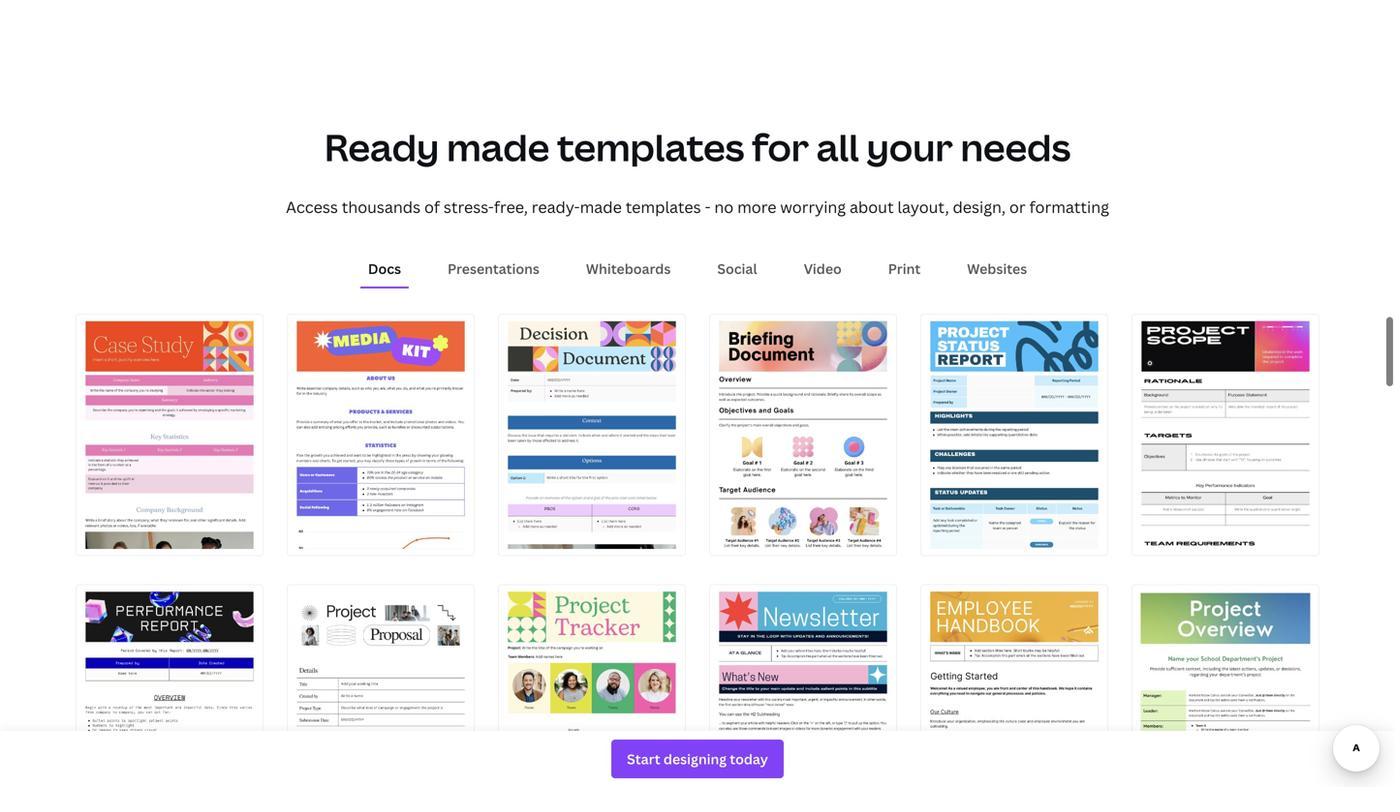 Task type: describe. For each thing, give the bounding box(es) containing it.
1 vertical spatial templates
[[626, 197, 701, 218]]

websites
[[967, 260, 1027, 278]]

presentations button
[[440, 251, 547, 287]]

whiteboards
[[586, 260, 671, 278]]

layout,
[[898, 197, 949, 218]]

ready made templates for all your needs
[[324, 122, 1071, 172]]

ready
[[324, 122, 439, 172]]

today
[[730, 751, 768, 769]]

0 vertical spatial made
[[447, 122, 550, 172]]

project overview doc in light green blue vibrant professional style image
[[1133, 586, 1319, 788]]

bright modern abstract simple briefing document image
[[710, 315, 896, 556]]

start designing today
[[627, 751, 768, 769]]

design,
[[953, 197, 1006, 218]]

0 vertical spatial templates
[[557, 122, 745, 172]]

whiteboards button
[[578, 251, 679, 287]]

case study doc in dark orange pink geometric style image
[[77, 315, 263, 556]]

ready-
[[532, 197, 580, 218]]

-
[[705, 197, 711, 218]]

of
[[424, 197, 440, 218]]

project status report professional doc in dark blue light blue playful abstract style image
[[922, 315, 1108, 556]]

newsletter professional doc in sky blue pink red bright modern style image
[[710, 586, 896, 788]]

access thousands of stress-free, ready-made templates - no more worrying about layout, design, or formatting
[[286, 197, 1110, 218]]

for
[[752, 122, 809, 172]]

access
[[286, 197, 338, 218]]

video
[[804, 260, 842, 278]]

more
[[738, 197, 777, 218]]

video button
[[796, 251, 850, 287]]



Task type: locate. For each thing, give the bounding box(es) containing it.
thousands
[[342, 197, 421, 218]]

social
[[717, 260, 757, 278]]

stress-
[[444, 197, 494, 218]]

social button
[[710, 251, 765, 287]]

presentations
[[448, 260, 540, 278]]

templates up access thousands of stress-free, ready-made templates - no more worrying about layout, design, or formatting
[[557, 122, 745, 172]]

0 horizontal spatial made
[[447, 122, 550, 172]]

or
[[1010, 197, 1026, 218]]

needs
[[961, 122, 1071, 172]]

free,
[[494, 197, 528, 218]]

docs button
[[360, 251, 409, 287]]

print
[[888, 260, 921, 278]]

employee handbook professional doc in dark brown black and white photocentric style image
[[922, 586, 1108, 788]]

templates left -
[[626, 197, 701, 218]]

project tracker doc in green lime green neon pink geometric style image
[[499, 586, 685, 788]]

start
[[627, 751, 661, 769]]

performance report professional doc in black blue dark tech style image
[[77, 586, 263, 788]]

formatting
[[1030, 197, 1110, 218]]

project proposal doc in black and white editorial style image
[[288, 586, 474, 788]]

worrying
[[780, 197, 846, 218]]

print button
[[881, 251, 929, 287]]

made
[[447, 122, 550, 172], [580, 197, 622, 218]]

media kit doc in red violet lime green bold style image
[[288, 315, 474, 556]]

start designing today link
[[612, 740, 784, 779]]

docs
[[368, 260, 401, 278]]

templates
[[557, 122, 745, 172], [626, 197, 701, 218]]

about
[[850, 197, 894, 218]]

project scope professional doc in black pink grey dark tech style image
[[1133, 315, 1319, 556]]

1 horizontal spatial made
[[580, 197, 622, 218]]

your
[[867, 122, 953, 172]]

made up whiteboards button
[[580, 197, 622, 218]]

made up free,
[[447, 122, 550, 172]]

designing
[[664, 751, 727, 769]]

no
[[715, 197, 734, 218]]

1 vertical spatial made
[[580, 197, 622, 218]]

websites button
[[960, 251, 1035, 287]]

all
[[817, 122, 859, 172]]

decision document doc in blue purple grey geometric style image
[[499, 315, 685, 556]]



Task type: vqa. For each thing, say whether or not it's contained in the screenshot.
Add an activity to your course
no



